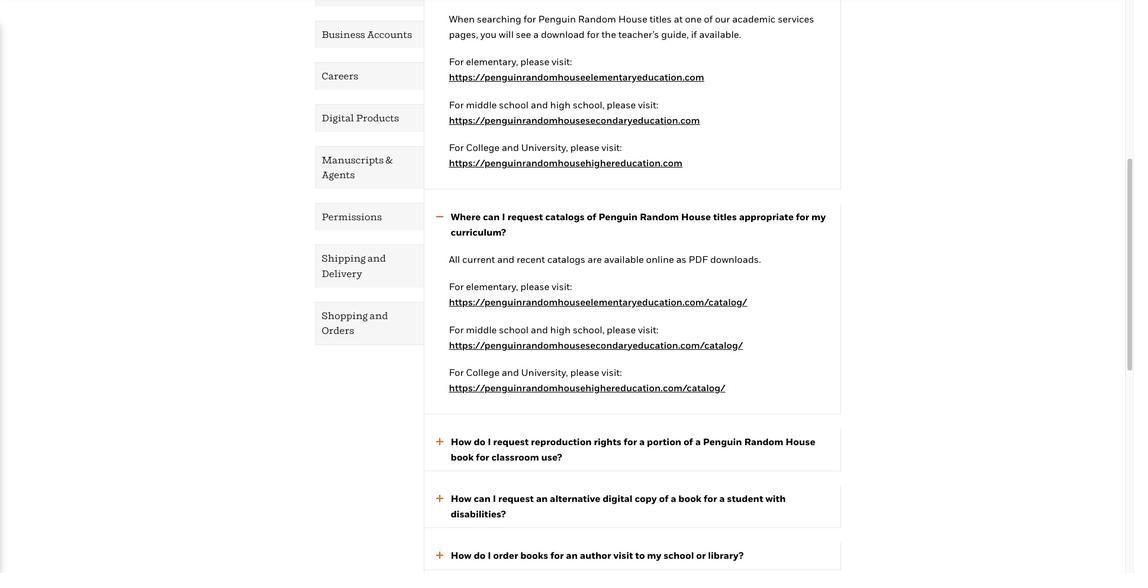 Task type: describe. For each thing, give the bounding box(es) containing it.
college for for college and university, please visit: https://penguinrandomhousehighereducation.com/catalog/
[[466, 367, 500, 379]]

request for catalogs
[[508, 211, 543, 223]]

current
[[463, 254, 495, 265]]

permissions
[[322, 211, 382, 223]]

i for an
[[493, 493, 496, 505]]

visit: inside for college and university, please visit: https://penguinrandomhousehighereducation.com
[[602, 142, 622, 154]]

https://penguinrandomhousesecondaryeducation.com link
[[449, 114, 700, 126]]

https://penguinrandomhousehighereducation.com/catalog/ link
[[449, 382, 726, 394]]

online
[[646, 254, 674, 265]]

manuscripts
[[322, 154, 384, 166]]

alternative
[[550, 493, 601, 505]]

https://penguinrandomhousehighereducation.com
[[449, 157, 683, 169]]

university, for for college and university, please visit: https://penguinrandomhousehighereducation.com/catalog/
[[521, 367, 568, 379]]

orders
[[322, 325, 354, 336]]

of inside how do i request reproduction rights for a portion of a penguin random house book for classroom use?
[[684, 436, 693, 448]]

how do i request reproduction rights for a portion of a penguin random house book for classroom use?
[[451, 436, 816, 463]]

when searching for penguin random house titles at one of our academic services pages, you will see a download for the teacher's guide, if available.
[[449, 13, 815, 40]]

if
[[691, 29, 697, 40]]

a left 'portion' at the right of the page
[[640, 436, 645, 448]]

for for for college and university, please visit: https://penguinrandomhousehighereducation.com/catalog/
[[449, 367, 464, 379]]

guide,
[[662, 29, 689, 40]]

services
[[778, 13, 815, 25]]

house inside how do i request reproduction rights for a portion of a penguin random house book for classroom use?
[[786, 436, 816, 448]]

shopping
[[322, 309, 368, 321]]

searching
[[477, 13, 522, 25]]

portion
[[647, 436, 682, 448]]

1 horizontal spatial an
[[566, 550, 578, 562]]

can for where
[[483, 211, 500, 223]]

careers
[[322, 70, 359, 82]]

for inside how can i request an alternative digital copy of a book for a student with disabilities?
[[704, 493, 717, 505]]

please inside for middle school and high school, please visit: https://penguinrandomhousesecondaryeducation.com
[[607, 99, 636, 111]]

where can i request catalogs of penguin random house titles appropriate for my curriculum? link
[[424, 210, 829, 240]]

elementary, for current
[[466, 281, 518, 293]]

download
[[541, 29, 585, 40]]

please inside for elementary, please visit: https://penguinrandomhouseelementaryeducation.com/catalog/
[[521, 281, 550, 293]]

request for an
[[499, 493, 534, 505]]

pdf
[[689, 254, 708, 265]]

accounts
[[367, 28, 412, 40]]

reproduction
[[531, 436, 592, 448]]

https://penguinrandomhousesecondaryeducation.com/catalog/ link
[[449, 339, 743, 351]]

or
[[697, 550, 706, 562]]

you
[[481, 29, 497, 40]]

university, for for college and university, please visit: https://penguinrandomhousehighereducation.com
[[521, 142, 568, 154]]

https://penguinrandomhouseelementaryeducation.com link
[[449, 71, 705, 83]]

for left classroom
[[476, 451, 490, 463]]

house inside the where can i request catalogs of penguin random house titles appropriate for my curriculum?
[[682, 211, 711, 223]]

pages,
[[449, 29, 478, 40]]

classroom
[[492, 451, 539, 463]]

a right copy
[[671, 493, 677, 505]]

random inside when searching for penguin random house titles at one of our academic services pages, you will see a download for the teacher's guide, if available.
[[578, 13, 616, 25]]

available
[[604, 254, 644, 265]]

our
[[715, 13, 730, 25]]

visit: inside for elementary, please visit: https://penguinrandomhouseelementaryeducation.com
[[552, 56, 572, 68]]

academic
[[733, 13, 776, 25]]

permissions link
[[316, 204, 424, 231]]

a left student
[[720, 493, 725, 505]]

visit: inside for elementary, please visit: https://penguinrandomhouseelementaryeducation.com/catalog/
[[552, 281, 572, 293]]

random inside how do i request reproduction rights for a portion of a penguin random house book for classroom use?
[[745, 436, 784, 448]]

https://penguinrandomhousehighereducation.com/catalog/
[[449, 382, 726, 394]]

digital products
[[322, 112, 399, 124]]

library?
[[708, 550, 744, 562]]

https://penguinrandomhouseelementaryeducation.com/catalog/ link
[[449, 296, 748, 308]]

&
[[386, 154, 393, 166]]

use?
[[542, 451, 562, 463]]

digital products link
[[316, 105, 424, 132]]

high for recent
[[551, 324, 571, 336]]

visit: inside for middle school and high school, please visit: https://penguinrandomhousesecondaryeducation.com
[[638, 99, 659, 111]]

https://penguinrandomhousehighereducation.com link
[[449, 157, 683, 169]]

copy
[[635, 493, 657, 505]]

random inside the where can i request catalogs of penguin random house titles appropriate for my curriculum?
[[640, 211, 679, 223]]

visit: inside for college and university, please visit: https://penguinrandomhousehighereducation.com/catalog/
[[602, 367, 622, 379]]

shipping and delivery
[[322, 252, 386, 279]]

how for how can i request an alternative digital copy of a book for a student with disabilities?
[[451, 493, 472, 505]]

for middle school and high school, please visit: https://penguinrandomhousesecondaryeducation.com/catalog/
[[449, 324, 743, 351]]

student
[[727, 493, 764, 505]]

school inside how do i order books for an author visit to my school or library? link
[[664, 550, 694, 562]]

how can i request an alternative digital copy of a book for a student with disabilities? link
[[424, 492, 829, 522]]

https://penguinrandomhousesecondaryeducation.com
[[449, 114, 700, 126]]

are
[[588, 254, 602, 265]]

for college and university, please visit: https://penguinrandomhousehighereducation.com/catalog/
[[449, 367, 726, 394]]

a right 'portion' at the right of the page
[[696, 436, 701, 448]]

request for reproduction
[[494, 436, 529, 448]]

rights
[[594, 436, 622, 448]]

will
[[499, 29, 514, 40]]

disabilities?
[[451, 508, 506, 520]]

delivery
[[322, 268, 362, 279]]

of inside how can i request an alternative digital copy of a book for a student with disabilities?
[[659, 493, 669, 505]]

author
[[580, 550, 611, 562]]

manuscripts & agents
[[322, 154, 393, 181]]

for college and university, please visit: https://penguinrandomhousehighereducation.com
[[449, 142, 683, 169]]

business accounts
[[322, 28, 412, 40]]

penguin inside the where can i request catalogs of penguin random house titles appropriate for my curriculum?
[[599, 211, 638, 223]]

curriculum?
[[451, 226, 506, 238]]

https://penguinrandomhousesecondaryeducation.com/catalog/
[[449, 339, 743, 351]]

the
[[602, 29, 616, 40]]

recent
[[517, 254, 545, 265]]

book inside how can i request an alternative digital copy of a book for a student with disabilities?
[[679, 493, 702, 505]]

school for for middle school and high school, please visit: https://penguinrandomhousesecondaryeducation.com/catalog/
[[499, 324, 529, 336]]

for for for college and university, please visit: https://penguinrandomhousehighereducation.com
[[449, 142, 464, 154]]

and inside for middle school and high school, please visit: https://penguinrandomhousesecondaryeducation.com/catalog/
[[531, 324, 548, 336]]

careers link
[[316, 63, 424, 90]]

where
[[451, 211, 481, 223]]



Task type: locate. For each thing, give the bounding box(es) containing it.
college
[[466, 142, 500, 154], [466, 367, 500, 379]]

and inside shopping and orders
[[370, 309, 388, 321]]

for inside for college and university, please visit: https://penguinrandomhousehighereducation.com/catalog/
[[449, 367, 464, 379]]

catalogs for recent
[[548, 254, 586, 265]]

4 for from the top
[[449, 281, 464, 293]]

university, up https://penguinrandomhousehighereducation.com/catalog/
[[521, 367, 568, 379]]

digital
[[603, 493, 633, 505]]

0 vertical spatial house
[[619, 13, 648, 25]]

catalogs
[[546, 211, 585, 223], [548, 254, 586, 265]]

of left the our
[[704, 13, 713, 25]]

for left the
[[587, 29, 600, 40]]

for
[[524, 13, 536, 25], [587, 29, 600, 40], [796, 211, 810, 223], [624, 436, 637, 448], [476, 451, 490, 463], [704, 493, 717, 505], [551, 550, 564, 562]]

0 vertical spatial my
[[812, 211, 826, 223]]

1 vertical spatial university,
[[521, 367, 568, 379]]

2 horizontal spatial penguin
[[703, 436, 742, 448]]

2 vertical spatial house
[[786, 436, 816, 448]]

1 for from the top
[[449, 56, 464, 68]]

for elementary, please visit: https://penguinrandomhouseelementaryeducation.com
[[449, 56, 705, 83]]

penguin inside how do i request reproduction rights for a portion of a penguin random house book for classroom use?
[[703, 436, 742, 448]]

1 vertical spatial my
[[648, 550, 662, 562]]

middle
[[466, 99, 497, 111], [466, 324, 497, 336]]

for for for middle school and high school, please visit: https://penguinrandomhousesecondaryeducation.com/catalog/
[[449, 324, 464, 336]]

1 horizontal spatial random
[[640, 211, 679, 223]]

0 vertical spatial high
[[551, 99, 571, 111]]

how do i request reproduction rights for a portion of a penguin random house book for classroom use? link
[[424, 435, 829, 465]]

and inside for college and university, please visit: https://penguinrandomhousehighereducation.com/catalog/
[[502, 367, 519, 379]]

1 vertical spatial house
[[682, 211, 711, 223]]

penguin up download
[[539, 13, 576, 25]]

1 vertical spatial school
[[499, 324, 529, 336]]

1 horizontal spatial house
[[682, 211, 711, 223]]

how do i order books for an author visit to my school or library? link
[[424, 549, 829, 564]]

2 vertical spatial random
[[745, 436, 784, 448]]

shipping
[[322, 252, 366, 264]]

0 vertical spatial university,
[[521, 142, 568, 154]]

3 how from the top
[[451, 550, 472, 562]]

1 horizontal spatial penguin
[[599, 211, 638, 223]]

catalogs inside the where can i request catalogs of penguin random house titles appropriate for my curriculum?
[[546, 211, 585, 223]]

how inside how can i request an alternative digital copy of a book for a student with disabilities?
[[451, 493, 472, 505]]

house
[[619, 13, 648, 25], [682, 211, 711, 223], [786, 436, 816, 448]]

school inside for middle school and high school, please visit: https://penguinrandomhousesecondaryeducation.com/catalog/
[[499, 324, 529, 336]]

school, up https://penguinrandomhousesecondaryeducation.com/catalog/ in the bottom of the page
[[573, 324, 605, 336]]

titles inside the where can i request catalogs of penguin random house titles appropriate for my curriculum?
[[714, 211, 737, 223]]

0 vertical spatial can
[[483, 211, 500, 223]]

can inside how can i request an alternative digital copy of a book for a student with disabilities?
[[474, 493, 491, 505]]

1 vertical spatial middle
[[466, 324, 497, 336]]

for middle school and high school, please visit: https://penguinrandomhousesecondaryeducation.com
[[449, 99, 700, 126]]

books
[[521, 550, 549, 562]]

random up online
[[640, 211, 679, 223]]

0 vertical spatial college
[[466, 142, 500, 154]]

penguin inside when searching for penguin random house titles at one of our academic services pages, you will see a download for the teacher's guide, if available.
[[539, 13, 576, 25]]

how for how do i order books for an author visit to my school or library?
[[451, 550, 472, 562]]

please up https://penguinrandomhousesecondaryeducation.com
[[607, 99, 636, 111]]

1 vertical spatial request
[[494, 436, 529, 448]]

an left alternative
[[536, 493, 548, 505]]

request
[[508, 211, 543, 223], [494, 436, 529, 448], [499, 493, 534, 505]]

downloads.
[[711, 254, 761, 265]]

teacher's
[[619, 29, 659, 40]]

high up https://penguinrandomhousesecondaryeducation.com/catalog/ in the bottom of the page
[[551, 324, 571, 336]]

2 vertical spatial how
[[451, 550, 472, 562]]

i inside the where can i request catalogs of penguin random house titles appropriate for my curriculum?
[[502, 211, 506, 223]]

please inside for middle school and high school, please visit: https://penguinrandomhousesecondaryeducation.com/catalog/
[[607, 324, 636, 336]]

please
[[521, 56, 550, 68], [607, 99, 636, 111], [571, 142, 600, 154], [521, 281, 550, 293], [607, 324, 636, 336], [571, 367, 600, 379]]

high up https://penguinrandomhousesecondaryeducation.com
[[551, 99, 571, 111]]

for elementary, please visit: https://penguinrandomhouseelementaryeducation.com/catalog/
[[449, 281, 748, 308]]

https://penguinrandomhouseelementaryeducation.com
[[449, 71, 705, 83]]

a
[[534, 29, 539, 40], [640, 436, 645, 448], [696, 436, 701, 448], [671, 493, 677, 505], [720, 493, 725, 505]]

an inside how can i request an alternative digital copy of a book for a student with disabilities?
[[536, 493, 548, 505]]

0 vertical spatial an
[[536, 493, 548, 505]]

see
[[516, 29, 531, 40]]

shopping and orders link
[[316, 302, 424, 344]]

and inside shipping and delivery
[[368, 252, 386, 264]]

can up disabilities?
[[474, 493, 491, 505]]

2 vertical spatial penguin
[[703, 436, 742, 448]]

for right appropriate
[[796, 211, 810, 223]]

2 horizontal spatial house
[[786, 436, 816, 448]]

school, up https://penguinrandomhousesecondaryeducation.com
[[573, 99, 605, 111]]

0 vertical spatial elementary,
[[466, 56, 518, 68]]

2 college from the top
[[466, 367, 500, 379]]

0 vertical spatial request
[[508, 211, 543, 223]]

0 vertical spatial how
[[451, 436, 472, 448]]

please up https://penguinrandomhousehighereducation.com/catalog/
[[571, 367, 600, 379]]

https://penguinrandomhouseelementaryeducation.com/catalog/
[[449, 296, 748, 308]]

when
[[449, 13, 475, 25]]

2 school, from the top
[[573, 324, 605, 336]]

1 vertical spatial do
[[474, 550, 486, 562]]

of right copy
[[659, 493, 669, 505]]

of inside the where can i request catalogs of penguin random house titles appropriate for my curriculum?
[[587, 211, 597, 223]]

0 vertical spatial random
[[578, 13, 616, 25]]

1 horizontal spatial my
[[812, 211, 826, 223]]

an
[[536, 493, 548, 505], [566, 550, 578, 562]]

do
[[474, 436, 486, 448], [474, 550, 486, 562]]

high inside for middle school and high school, please visit: https://penguinrandomhousesecondaryeducation.com/catalog/
[[551, 324, 571, 336]]

of up are
[[587, 211, 597, 223]]

1 vertical spatial an
[[566, 550, 578, 562]]

can inside the where can i request catalogs of penguin random house titles appropriate for my curriculum?
[[483, 211, 500, 223]]

1 college from the top
[[466, 142, 500, 154]]

2 how from the top
[[451, 493, 472, 505]]

2 elementary, from the top
[[466, 281, 518, 293]]

book left classroom
[[451, 451, 474, 463]]

school, inside for middle school and high school, please visit: https://penguinrandomhousesecondaryeducation.com
[[573, 99, 605, 111]]

book
[[451, 451, 474, 463], [679, 493, 702, 505]]

1 elementary, from the top
[[466, 56, 518, 68]]

menu containing business accounts
[[285, 0, 424, 345]]

1 vertical spatial catalogs
[[548, 254, 586, 265]]

school for for middle school and high school, please visit: https://penguinrandomhousesecondaryeducation.com
[[499, 99, 529, 111]]

for right books
[[551, 550, 564, 562]]

how
[[451, 436, 472, 448], [451, 493, 472, 505], [451, 550, 472, 562]]

for inside for elementary, please visit: https://penguinrandomhouseelementaryeducation.com
[[449, 56, 464, 68]]

of right 'portion' at the right of the page
[[684, 436, 693, 448]]

how inside how do i request reproduction rights for a portion of a penguin random house book for classroom use?
[[451, 436, 472, 448]]

request up classroom
[[494, 436, 529, 448]]

elementary, for searching
[[466, 56, 518, 68]]

elementary, inside for elementary, please visit: https://penguinrandomhouseelementaryeducation.com
[[466, 56, 518, 68]]

5 for from the top
[[449, 324, 464, 336]]

please inside for college and university, please visit: https://penguinrandomhousehighereducation.com/catalog/
[[571, 367, 600, 379]]

shipping and delivery link
[[316, 245, 424, 288]]

how can i request an alternative digital copy of a book for a student with disabilities?
[[451, 493, 786, 520]]

penguin right 'portion' at the right of the page
[[703, 436, 742, 448]]

0 vertical spatial book
[[451, 451, 474, 463]]

menu
[[285, 0, 424, 345]]

0 vertical spatial do
[[474, 436, 486, 448]]

2 high from the top
[[551, 324, 571, 336]]

do for order
[[474, 550, 486, 562]]

for for for elementary, please visit: https://penguinrandomhouseelementaryeducation.com/catalog/
[[449, 281, 464, 293]]

middle for for middle school and high school, please visit: https://penguinrandomhousesecondaryeducation.com/catalog/
[[466, 324, 497, 336]]

visit:
[[552, 56, 572, 68], [638, 99, 659, 111], [602, 142, 622, 154], [552, 281, 572, 293], [638, 324, 659, 336], [602, 367, 622, 379]]

and inside for middle school and high school, please visit: https://penguinrandomhousesecondaryeducation.com
[[531, 99, 548, 111]]

a inside when searching for penguin random house titles at one of our academic services pages, you will see a download for the teacher's guide, if available.
[[534, 29, 539, 40]]

school, inside for middle school and high school, please visit: https://penguinrandomhousesecondaryeducation.com/catalog/
[[573, 324, 605, 336]]

i
[[502, 211, 506, 223], [488, 436, 491, 448], [493, 493, 496, 505], [488, 550, 491, 562]]

for up see
[[524, 13, 536, 25]]

1 how from the top
[[451, 436, 472, 448]]

my
[[812, 211, 826, 223], [648, 550, 662, 562]]

i inside how can i request an alternative digital copy of a book for a student with disabilities?
[[493, 493, 496, 505]]

and inside for college and university, please visit: https://penguinrandomhousehighereducation.com
[[502, 142, 519, 154]]

agents
[[322, 169, 355, 181]]

0 vertical spatial middle
[[466, 99, 497, 111]]

business
[[322, 28, 365, 40]]

request inside the where can i request catalogs of penguin random house titles appropriate for my curriculum?
[[508, 211, 543, 223]]

1 vertical spatial how
[[451, 493, 472, 505]]

high
[[551, 99, 571, 111], [551, 324, 571, 336]]

of inside when searching for penguin random house titles at one of our academic services pages, you will see a download for the teacher's guide, if available.
[[704, 13, 713, 25]]

2 vertical spatial school
[[664, 550, 694, 562]]

my right to
[[648, 550, 662, 562]]

penguin up available
[[599, 211, 638, 223]]

college inside for college and university, please visit: https://penguinrandomhousehighereducation.com/catalog/
[[466, 367, 500, 379]]

high for penguin
[[551, 99, 571, 111]]

order
[[494, 550, 518, 562]]

1 vertical spatial high
[[551, 324, 571, 336]]

request up disabilities?
[[499, 493, 534, 505]]

random up the
[[578, 13, 616, 25]]

elementary, down you
[[466, 56, 518, 68]]

do for request
[[474, 436, 486, 448]]

elementary,
[[466, 56, 518, 68], [466, 281, 518, 293]]

please down see
[[521, 56, 550, 68]]

at
[[674, 13, 683, 25]]

for inside for college and university, please visit: https://penguinrandomhousehighereducation.com
[[449, 142, 464, 154]]

where can i request catalogs of penguin random house titles appropriate for my curriculum?
[[451, 211, 826, 238]]

an left "author"
[[566, 550, 578, 562]]

please inside for college and university, please visit: https://penguinrandomhousehighereducation.com
[[571, 142, 600, 154]]

titles left appropriate
[[714, 211, 737, 223]]

university, up https://penguinrandomhousehighereducation.com
[[521, 142, 568, 154]]

0 horizontal spatial my
[[648, 550, 662, 562]]

college for for college and university, please visit: https://penguinrandomhousehighereducation.com
[[466, 142, 500, 154]]

1 vertical spatial book
[[679, 493, 702, 505]]

please down recent
[[521, 281, 550, 293]]

i inside how do i request reproduction rights for a portion of a penguin random house book for classroom use?
[[488, 436, 491, 448]]

0 horizontal spatial titles
[[650, 13, 672, 25]]

for inside for middle school and high school, please visit: https://penguinrandomhousesecondaryeducation.com
[[449, 99, 464, 111]]

0 horizontal spatial house
[[619, 13, 648, 25]]

0 vertical spatial school,
[[573, 99, 605, 111]]

2 university, from the top
[[521, 367, 568, 379]]

digital
[[322, 112, 354, 124]]

products
[[356, 112, 399, 124]]

university,
[[521, 142, 568, 154], [521, 367, 568, 379]]

a right see
[[534, 29, 539, 40]]

i for catalogs
[[502, 211, 506, 223]]

2 do from the top
[[474, 550, 486, 562]]

1 vertical spatial school,
[[573, 324, 605, 336]]

for for for elementary, please visit: https://penguinrandomhouseelementaryeducation.com
[[449, 56, 464, 68]]

for right rights at bottom
[[624, 436, 637, 448]]

1 do from the top
[[474, 436, 486, 448]]

3 for from the top
[[449, 142, 464, 154]]

manuscripts & agents link
[[316, 147, 424, 189]]

1 vertical spatial penguin
[[599, 211, 638, 223]]

0 vertical spatial titles
[[650, 13, 672, 25]]

as
[[677, 254, 687, 265]]

0 vertical spatial catalogs
[[546, 211, 585, 223]]

penguin
[[539, 13, 576, 25], [599, 211, 638, 223], [703, 436, 742, 448]]

shopping and orders
[[322, 309, 388, 336]]

1 vertical spatial can
[[474, 493, 491, 505]]

elementary, inside for elementary, please visit: https://penguinrandomhouseelementaryeducation.com/catalog/
[[466, 281, 518, 293]]

university, inside for college and university, please visit: https://penguinrandomhousehighereducation.com/catalog/
[[521, 367, 568, 379]]

1 vertical spatial college
[[466, 367, 500, 379]]

request inside how do i request reproduction rights for a portion of a penguin random house book for classroom use?
[[494, 436, 529, 448]]

and
[[531, 99, 548, 111], [502, 142, 519, 154], [368, 252, 386, 264], [498, 254, 515, 265], [370, 309, 388, 321], [531, 324, 548, 336], [502, 367, 519, 379]]

please inside for elementary, please visit: https://penguinrandomhouseelementaryeducation.com
[[521, 56, 550, 68]]

2 vertical spatial request
[[499, 493, 534, 505]]

random up "with"
[[745, 436, 784, 448]]

college inside for college and university, please visit: https://penguinrandomhousehighereducation.com
[[466, 142, 500, 154]]

request up recent
[[508, 211, 543, 223]]

can for how
[[474, 493, 491, 505]]

elementary, down the 'current'
[[466, 281, 518, 293]]

0 horizontal spatial random
[[578, 13, 616, 25]]

1 vertical spatial elementary,
[[466, 281, 518, 293]]

available.
[[700, 29, 742, 40]]

school, for catalogs
[[573, 324, 605, 336]]

university, inside for college and university, please visit: https://penguinrandomhousehighereducation.com
[[521, 142, 568, 154]]

2 horizontal spatial random
[[745, 436, 784, 448]]

middle for for middle school and high school, please visit: https://penguinrandomhousesecondaryeducation.com
[[466, 99, 497, 111]]

school, for random
[[573, 99, 605, 111]]

2 for from the top
[[449, 99, 464, 111]]

can up curriculum? on the top left of page
[[483, 211, 500, 223]]

to
[[636, 550, 645, 562]]

please up https://penguinrandomhousesecondaryeducation.com/catalog/ in the bottom of the page
[[607, 324, 636, 336]]

1 middle from the top
[[466, 99, 497, 111]]

i for reproduction
[[488, 436, 491, 448]]

business accounts link
[[316, 21, 424, 48]]

1 vertical spatial titles
[[714, 211, 737, 223]]

middle inside for middle school and high school, please visit: https://penguinrandomhousesecondaryeducation.com/catalog/
[[466, 324, 497, 336]]

for inside for middle school and high school, please visit: https://penguinrandomhousesecondaryeducation.com/catalog/
[[449, 324, 464, 336]]

book right copy
[[679, 493, 702, 505]]

house inside when searching for penguin random house titles at one of our academic services pages, you will see a download for the teacher's guide, if available.
[[619, 13, 648, 25]]

all current and recent catalogs are available online as pdf downloads.
[[449, 254, 761, 265]]

titles inside when searching for penguin random house titles at one of our academic services pages, you will see a download for the teacher's guide, if available.
[[650, 13, 672, 25]]

please up https://penguinrandomhousehighereducation.com link
[[571, 142, 600, 154]]

i for books
[[488, 550, 491, 562]]

how do i order books for an author visit to my school or library?
[[451, 550, 744, 562]]

book inside how do i request reproduction rights for a portion of a penguin random house book for classroom use?
[[451, 451, 474, 463]]

catalogs down https://penguinrandomhousehighereducation.com link
[[546, 211, 585, 223]]

with
[[766, 493, 786, 505]]

visit
[[614, 550, 633, 562]]

my right appropriate
[[812, 211, 826, 223]]

1 vertical spatial random
[[640, 211, 679, 223]]

6 for from the top
[[449, 367, 464, 379]]

for
[[449, 56, 464, 68], [449, 99, 464, 111], [449, 142, 464, 154], [449, 281, 464, 293], [449, 324, 464, 336], [449, 367, 464, 379]]

one
[[685, 13, 702, 25]]

visit: inside for middle school and high school, please visit: https://penguinrandomhousesecondaryeducation.com/catalog/
[[638, 324, 659, 336]]

1 horizontal spatial titles
[[714, 211, 737, 223]]

high inside for middle school and high school, please visit: https://penguinrandomhousesecondaryeducation.com
[[551, 99, 571, 111]]

school inside for middle school and high school, please visit: https://penguinrandomhousesecondaryeducation.com
[[499, 99, 529, 111]]

0 vertical spatial penguin
[[539, 13, 576, 25]]

appropriate
[[739, 211, 794, 223]]

request inside how can i request an alternative digital copy of a book for a student with disabilities?
[[499, 493, 534, 505]]

catalogs left are
[[548, 254, 586, 265]]

middle inside for middle school and high school, please visit: https://penguinrandomhousesecondaryeducation.com
[[466, 99, 497, 111]]

1 high from the top
[[551, 99, 571, 111]]

how inside how do i order books for an author visit to my school or library? link
[[451, 550, 472, 562]]

random
[[578, 13, 616, 25], [640, 211, 679, 223], [745, 436, 784, 448]]

for for for middle school and high school, please visit: https://penguinrandomhousesecondaryeducation.com
[[449, 99, 464, 111]]

for inside for elementary, please visit: https://penguinrandomhouseelementaryeducation.com/catalog/
[[449, 281, 464, 293]]

do inside how do i request reproduction rights for a portion of a penguin random house book for classroom use?
[[474, 436, 486, 448]]

my inside the where can i request catalogs of penguin random house titles appropriate for my curriculum?
[[812, 211, 826, 223]]

1 university, from the top
[[521, 142, 568, 154]]

0 horizontal spatial penguin
[[539, 13, 576, 25]]

all
[[449, 254, 460, 265]]

catalogs for request
[[546, 211, 585, 223]]

2 middle from the top
[[466, 324, 497, 336]]

0 horizontal spatial an
[[536, 493, 548, 505]]

how for how do i request reproduction rights for a portion of a penguin random house book for classroom use?
[[451, 436, 472, 448]]

1 horizontal spatial book
[[679, 493, 702, 505]]

for inside the where can i request catalogs of penguin random house titles appropriate for my curriculum?
[[796, 211, 810, 223]]

titles left the at
[[650, 13, 672, 25]]

0 horizontal spatial book
[[451, 451, 474, 463]]

for left student
[[704, 493, 717, 505]]

0 vertical spatial school
[[499, 99, 529, 111]]

1 school, from the top
[[573, 99, 605, 111]]



Task type: vqa. For each thing, say whether or not it's contained in the screenshot.
I inside the How can I request an alternative digital copy of a book for a student with disabilities?
yes



